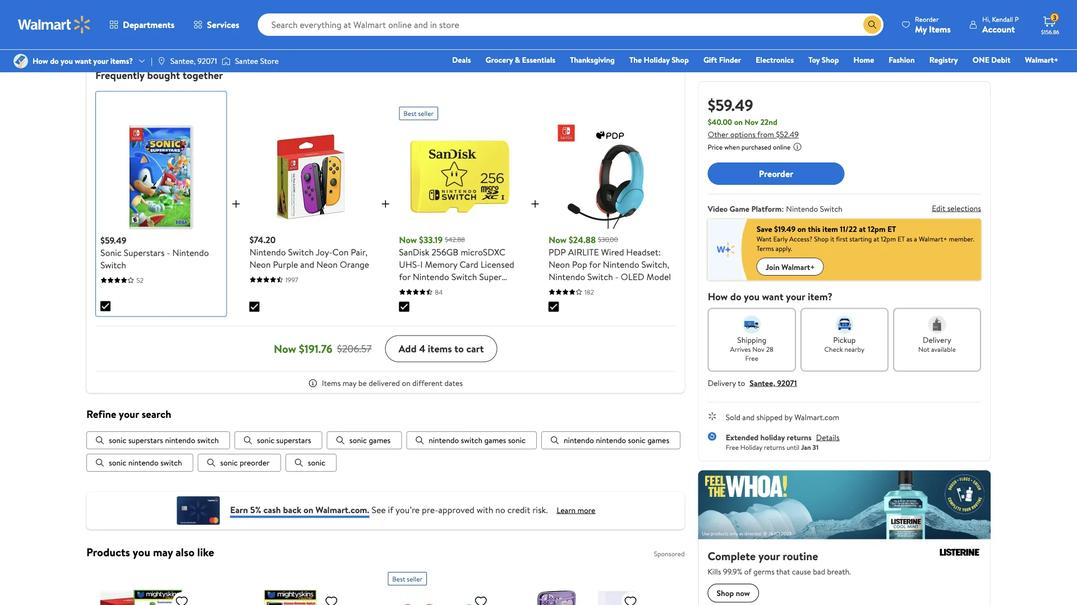 Task type: vqa. For each thing, say whether or not it's contained in the screenshot.
22670
no



Task type: describe. For each thing, give the bounding box(es) containing it.
nintendo nintendo sonic games button
[[541, 432, 681, 450]]

sonic superstars list item
[[235, 432, 322, 450]]

- inside now $24.88 $30.00 pdp airlite wired headset: neon pop for nintendo switch, nintendo switch - oled model
[[615, 271, 619, 283]]

other options from $52.49 button
[[708, 129, 799, 140]]

pickup
[[833, 335, 856, 346]]

for inside now $33.19 $42.88 sandisk 256gb microsdxc uhs-i memory card licensed for nintendo switch super mario super star- 100mb/s read, 90mb/s write, class 10, u3 - sdsqxao-256g-awczn
[[399, 271, 411, 283]]

want for items?
[[75, 56, 91, 66]]

nintendo inside "$59.49 sonic superstars - nintendo switch"
[[172, 247, 209, 259]]

sonic games list item
[[327, 432, 402, 450]]

1 horizontal spatial your
[[119, 407, 139, 422]]

nintendo inside "nintendo switch games sonic" button
[[429, 436, 459, 446]]

video game platform : nintendo switch
[[708, 204, 843, 215]]

- inside now $33.19 $42.88 sandisk 256gb microsdxc uhs-i memory card licensed for nintendo switch super mario super star- 100mb/s read, 90mb/s write, class 10, u3 - sdsqxao-256g-awczn
[[412, 308, 416, 320]]

santee
[[235, 56, 258, 66]]

joy-
[[316, 246, 333, 258]]

add to favorites list, nintendo switch oled white joy-con with mightyskins custom console & controller skin voucher limited bundle (jp edition) image
[[175, 595, 189, 606]]

not
[[918, 345, 930, 355]]

:
[[782, 204, 784, 215]]

con
[[333, 246, 349, 258]]

sandisk
[[399, 246, 430, 258]]

intent image for shipping image
[[743, 316, 761, 334]]

together
[[183, 68, 223, 82]]

1 horizontal spatial santee,
[[750, 378, 775, 389]]

182
[[585, 288, 594, 297]]

on left different
[[402, 378, 411, 389]]

memory
[[425, 258, 458, 271]]

0 vertical spatial walmart+
[[1025, 54, 1059, 65]]

$74.20 nintendo switch joy-con pair, neon purple and neon orange
[[249, 234, 369, 271]]

account
[[982, 23, 1015, 35]]

details button
[[816, 432, 840, 443]]

Search search field
[[258, 13, 884, 36]]

delivered
[[369, 378, 400, 389]]

learn
[[557, 505, 576, 516]]

to inside button
[[454, 342, 464, 356]]

learn more
[[557, 505, 596, 516]]

your for item?
[[786, 290, 806, 304]]

save $19.49 on this item 11/22 at 12pm et element
[[757, 224, 896, 235]]

add 4 items to cart
[[399, 342, 484, 356]]

check
[[825, 345, 843, 355]]

purple
[[273, 258, 298, 271]]

1 neon from the left
[[249, 258, 271, 271]]

you're
[[396, 504, 420, 517]]

free for extended
[[726, 443, 739, 453]]

0 horizontal spatial at
[[859, 224, 866, 235]]

orange
[[340, 258, 369, 271]]

nintendo inside $74.20 nintendo switch joy-con pair, neon purple and neon orange
[[249, 246, 286, 258]]

departments
[[123, 19, 175, 31]]

shop right toy
[[822, 54, 839, 65]]

switch inside button
[[160, 458, 182, 469]]

model
[[647, 271, 671, 283]]

preorder
[[240, 458, 270, 469]]

sonic inside 'list item'
[[508, 436, 526, 446]]

$59.49 for sonic
[[100, 234, 126, 247]]

walmart image
[[18, 16, 91, 34]]

your for items?
[[93, 56, 108, 66]]

santee, 92071
[[170, 56, 217, 66]]

$24.88
[[569, 234, 596, 246]]

shop inside save $19.49 on this item 11/22 at 12pm et want early access? shop it first starting at 12pm et as a walmart+ member. terms apply.
[[814, 235, 829, 244]]

delivery to santee, 92071
[[708, 378, 797, 389]]

read,
[[399, 295, 421, 308]]

list containing sonic superstars nintendo switch
[[86, 432, 685, 473]]

thanksgiving link
[[565, 54, 620, 66]]

$40.00
[[708, 117, 732, 128]]

items may be delivered on different dates
[[322, 378, 463, 389]]

1 vertical spatial 92071
[[777, 378, 797, 389]]

text
[[232, 5, 249, 17]]

1 vertical spatial may
[[153, 545, 173, 561]]

toy
[[809, 54, 820, 65]]

nintendo switch joy-con pair, neon purple and neon orange image
[[259, 125, 363, 229]]

selections
[[947, 203, 981, 214]]

do for how do you want your items?
[[50, 56, 59, 66]]

home
[[854, 54, 874, 65]]

intent image for delivery image
[[928, 316, 946, 334]]

sonic for sonic
[[308, 458, 325, 469]]

0 vertical spatial best
[[404, 109, 417, 118]]

like
[[197, 545, 214, 561]]

frequently
[[95, 68, 145, 82]]

extended holiday returns details free holiday returns until jan 31
[[726, 432, 840, 453]]

1 vertical spatial seller
[[407, 575, 423, 584]]

preorder
[[759, 168, 794, 180]]

3
[[1053, 13, 1057, 22]]

holiday
[[761, 432, 785, 443]]

the
[[630, 54, 642, 65]]

nov inside shipping arrives nov 28 free
[[753, 345, 765, 355]]

sonic
[[100, 247, 122, 259]]

best seller inside product group
[[392, 575, 423, 584]]

1 horizontal spatial returns
[[787, 432, 812, 443]]

$74.20
[[249, 234, 276, 246]]

cart
[[466, 342, 484, 356]]

nintendo nintendo sonic games list item
[[541, 432, 681, 450]]

1 plus image from the left
[[379, 198, 392, 211]]

holiday inside the holiday shop link
[[644, 54, 670, 65]]

2024 nintendo switch sports accessories bundle -10 in 1 family accessories kit for switch sports games compatible with switch/switch oled image
[[388, 591, 492, 606]]

superstars for sonic superstars
[[276, 436, 311, 446]]

edit selections
[[932, 203, 981, 214]]

video
[[708, 204, 728, 215]]

and inside $74.20 nintendo switch joy-con pair, neon purple and neon orange
[[300, 258, 314, 271]]

the holiday shop
[[630, 54, 689, 65]]

$206.57
[[337, 342, 372, 356]]

access?
[[789, 235, 813, 244]]

0 horizontal spatial et
[[888, 224, 896, 235]]

1 horizontal spatial at
[[874, 235, 879, 244]]

nintendo down pdp on the top of the page
[[549, 271, 585, 283]]

walmart+ link
[[1020, 54, 1064, 66]]

sonic for sonic games
[[349, 436, 367, 446]]

sold
[[726, 412, 741, 423]]

be
[[358, 378, 367, 389]]

refine
[[86, 407, 116, 422]]

sonic superstars - nintendo switch image
[[109, 125, 213, 230]]

until
[[787, 443, 800, 453]]

search icon image
[[868, 20, 877, 29]]

for inside now $24.88 $30.00 pdp airlite wired headset: neon pop for nintendo switch, nintendo switch - oled model
[[589, 258, 601, 271]]

games inside nintendo nintendo sonic games button
[[648, 436, 669, 446]]

add to favorites list, jyps cute unicorn protection case for nintendo switch,purple hard carrying case with soft tpu protective cover and protection acessories compatible with nintendo switch for girls image
[[624, 595, 637, 606]]

toy shop
[[809, 54, 839, 65]]

$191.76
[[299, 341, 333, 357]]

|
[[151, 56, 153, 66]]

jyps cute unicorn protection case for nintendo switch,purple hard carrying case with soft tpu protective cover and protection acessories compatible with nintendo switch for girls image
[[538, 591, 642, 606]]

10,
[[504, 295, 514, 308]]

join
[[766, 262, 780, 273]]

legal information image
[[793, 143, 802, 151]]

add
[[399, 342, 417, 356]]

sonic superstars nintendo switch button
[[86, 432, 230, 450]]

 image for santee store
[[222, 56, 231, 67]]

sonic button
[[285, 455, 337, 473]]

12pm left as
[[881, 235, 896, 244]]

now $33.19 $42.88 sandisk 256gb microsdxc uhs-i memory card licensed for nintendo switch super mario super star- 100mb/s read, 90mb/s write, class 10, u3 - sdsqxao-256g-awczn
[[399, 234, 519, 320]]

do for how do you want your item?
[[730, 290, 742, 304]]

essentials
[[522, 54, 555, 65]]

shop left gift
[[672, 54, 689, 65]]

walmart plus image
[[708, 219, 748, 281]]

11/22
[[840, 224, 857, 235]]

84
[[435, 288, 443, 297]]

nintendo inside sonic superstars nintendo switch button
[[165, 436, 195, 446]]

1 horizontal spatial may
[[343, 378, 357, 389]]

on inside save $19.49 on this item 11/22 at 12pm et want early access? shop it first starting at 12pm et as a walmart+ member. terms apply.
[[798, 224, 806, 235]]

free for shipping
[[745, 354, 759, 364]]

dates
[[445, 378, 463, 389]]

intent image for pickup image
[[836, 316, 854, 334]]

purchased
[[742, 143, 771, 152]]

member.
[[949, 235, 975, 244]]

0 horizontal spatial 92071
[[198, 56, 217, 66]]

1997
[[285, 275, 298, 285]]

more
[[578, 505, 596, 516]]



Task type: locate. For each thing, give the bounding box(es) containing it.
class
[[481, 295, 501, 308]]

switch inside now $33.19 $42.88 sandisk 256gb microsdxc uhs-i memory card licensed for nintendo switch super mario super star- 100mb/s read, 90mb/s write, class 10, u3 - sdsqxao-256g-awczn
[[451, 271, 477, 283]]

items left be
[[322, 378, 341, 389]]

0 horizontal spatial super
[[424, 283, 446, 295]]

0 vertical spatial you
[[61, 56, 73, 66]]

star-
[[448, 283, 467, 295]]

superstars
[[124, 247, 165, 259]]

this
[[808, 224, 821, 235]]

california
[[95, 5, 134, 17]]

airlite
[[568, 246, 599, 258]]

nov up other options from $52.49 'button'
[[745, 117, 759, 128]]

on left this
[[798, 224, 806, 235]]

1 horizontal spatial $59.49
[[708, 94, 753, 116]]

neon inside now $24.88 $30.00 pdp airlite wired headset: neon pop for nintendo switch, nintendo switch - oled model
[[549, 258, 570, 271]]

on inside $59.49 $40.00 on nov 22nd other options from $52.49
[[734, 117, 743, 128]]

sponsored
[[654, 550, 685, 560]]

1 games from the left
[[369, 436, 391, 446]]

90mb/s
[[423, 295, 454, 308]]

0 vertical spatial your
[[93, 56, 108, 66]]

nintendo up 1997
[[249, 246, 286, 258]]

0 vertical spatial and
[[300, 258, 314, 271]]

sonic list item
[[285, 455, 337, 473]]

games inside "nintendo switch games sonic" button
[[484, 436, 506, 446]]

superstars for sonic superstars nintendo switch
[[128, 436, 163, 446]]

0 horizontal spatial your
[[93, 56, 108, 66]]

nintendo down $30.00
[[603, 258, 639, 271]]

neon
[[249, 258, 271, 271], [316, 258, 338, 271], [549, 258, 570, 271]]

nov inside $59.49 $40.00 on nov 22nd other options from $52.49
[[745, 117, 759, 128]]

your left item? on the right of page
[[786, 290, 806, 304]]

1 horizontal spatial want
[[762, 290, 784, 304]]

1 horizontal spatial neon
[[316, 258, 338, 271]]

0 horizontal spatial walmart+
[[782, 262, 815, 273]]

1 vertical spatial $59.49
[[100, 234, 126, 247]]

neon left orange
[[316, 258, 338, 271]]

&
[[515, 54, 520, 65]]

1 horizontal spatial free
[[745, 354, 759, 364]]

free inside shipping arrives nov 28 free
[[745, 354, 759, 364]]

by
[[785, 412, 793, 423]]

product group
[[238, 568, 372, 606], [388, 568, 522, 606]]

switch
[[820, 204, 843, 215], [288, 246, 314, 258], [100, 259, 126, 271], [451, 271, 477, 283], [587, 271, 613, 283]]

games inside sonic games button
[[369, 436, 391, 446]]

items inside reorder my items
[[929, 23, 951, 35]]

delivery up sold
[[708, 378, 736, 389]]

1 horizontal spatial super
[[479, 271, 502, 283]]

31
[[813, 443, 819, 453]]

santee, up the bought
[[170, 56, 196, 66]]

2 plus image from the left
[[529, 198, 542, 211]]

free down shipping on the right bottom of the page
[[745, 354, 759, 364]]

at right 11/22 at the right of page
[[859, 224, 866, 235]]

risk.
[[533, 504, 548, 517]]

92071 up by in the bottom of the page
[[777, 378, 797, 389]]

walmart+ down $156.86
[[1025, 54, 1059, 65]]

1 horizontal spatial games
[[484, 436, 506, 446]]

edit selections button
[[932, 203, 981, 214]]

1 vertical spatial -
[[615, 271, 619, 283]]

delivery not available
[[918, 335, 956, 355]]

sonic superstars button
[[235, 432, 322, 450]]

0 horizontal spatial games
[[369, 436, 391, 446]]

-
[[167, 247, 170, 259], [615, 271, 619, 283], [412, 308, 416, 320]]

1 horizontal spatial  image
[[222, 56, 231, 67]]

plus image
[[379, 198, 392, 211], [529, 198, 542, 211]]

12pm
[[868, 224, 886, 235], [881, 235, 896, 244]]

0 horizontal spatial holiday
[[644, 54, 670, 65]]

walmart+ down 'apply.' at right top
[[782, 262, 815, 273]]

1 horizontal spatial walmart+
[[919, 235, 947, 244]]

neon left 'pop'
[[549, 258, 570, 271]]

how for how do you want your item?
[[708, 290, 728, 304]]

from
[[757, 129, 774, 140]]

 image down walmart image
[[13, 54, 28, 68]]

1 vertical spatial free
[[726, 443, 739, 453]]

sandisk 256gb microsdxc uhs-i memory card licensed for nintendo switch super mario super star- 100mb/s read, 90mb/s write, class 10, u3 - sdsqxao-256g-awczn image
[[408, 125, 513, 229]]

2 games from the left
[[484, 436, 506, 446]]

it
[[830, 235, 835, 244]]

neon down $74.20
[[249, 258, 271, 271]]

None checkbox
[[100, 302, 111, 312], [549, 302, 559, 312], [100, 302, 111, 312], [549, 302, 559, 312]]

to left santee, 92071 button at the bottom right of page
[[738, 378, 745, 389]]

santee, down 28
[[750, 378, 775, 389]]

switch inside $74.20 nintendo switch joy-con pair, neon purple and neon orange
[[288, 246, 314, 258]]

extended
[[726, 432, 759, 443]]

may left be
[[343, 378, 357, 389]]

now inside now $24.88 $30.00 pdp airlite wired headset: neon pop for nintendo switch, nintendo switch - oled model
[[549, 234, 567, 246]]

nintendo right 'superstars'
[[172, 247, 209, 259]]

1 horizontal spatial you
[[133, 545, 150, 561]]

nov left 28
[[753, 345, 765, 355]]

shop left it
[[814, 235, 829, 244]]

super up class at left
[[479, 271, 502, 283]]

preorder button
[[708, 163, 845, 185]]

delivery inside delivery not available
[[923, 335, 951, 346]]

1 vertical spatial best seller
[[392, 575, 423, 584]]

0 vertical spatial to
[[454, 342, 464, 356]]

to left cart
[[454, 342, 464, 356]]

pdp
[[549, 246, 566, 258]]

switch inside 'list item'
[[461, 436, 483, 446]]

0 horizontal spatial now
[[274, 341, 296, 357]]

0 horizontal spatial -
[[167, 247, 170, 259]]

you right products
[[133, 545, 150, 561]]

et
[[888, 224, 896, 235], [898, 235, 905, 244]]

1 vertical spatial to
[[738, 378, 745, 389]]

sonic for sonic superstars
[[257, 436, 275, 446]]

22nd
[[760, 117, 778, 128]]

for right 'pop'
[[589, 258, 601, 271]]

0 vertical spatial items
[[929, 23, 951, 35]]

home link
[[849, 54, 879, 66]]

see
[[372, 504, 386, 517]]

0 horizontal spatial delivery
[[708, 378, 736, 389]]

0 vertical spatial best seller
[[404, 109, 434, 118]]

nintendo switch games sonic button
[[406, 432, 537, 450]]

pdp airlite wired headset: neon pop for nintendo switch, nintendo switch - oled model image
[[558, 125, 662, 229]]

free down sold
[[726, 443, 739, 453]]

nintendo right :
[[786, 204, 818, 215]]

available
[[931, 345, 956, 355]]

2 superstars from the left
[[276, 436, 311, 446]]

one
[[973, 54, 990, 65]]

nintendo switch games sonic
[[429, 436, 526, 446]]

back
[[283, 504, 301, 517]]

my
[[915, 23, 927, 35]]

items
[[929, 23, 951, 35], [322, 378, 341, 389]]

services button
[[184, 11, 249, 38]]

- right "u3"
[[412, 308, 416, 320]]

no
[[495, 504, 505, 517]]

0 horizontal spatial to
[[454, 342, 464, 356]]

0 vertical spatial nov
[[745, 117, 759, 128]]

2 vertical spatial -
[[412, 308, 416, 320]]

 image left santee at left top
[[222, 56, 231, 67]]

0 horizontal spatial $59.49
[[100, 234, 126, 247]]

0 horizontal spatial how
[[33, 56, 48, 66]]

 image
[[157, 57, 166, 66]]

games
[[369, 436, 391, 446], [484, 436, 506, 446], [648, 436, 669, 446]]

holiday right the
[[644, 54, 670, 65]]

0 vertical spatial do
[[50, 56, 59, 66]]

deals
[[452, 54, 471, 65]]

walmart+
[[1025, 54, 1059, 65], [919, 235, 947, 244], [782, 262, 815, 273]]

1 vertical spatial best
[[392, 575, 405, 584]]

1 vertical spatial how
[[708, 290, 728, 304]]

1 horizontal spatial 92071
[[777, 378, 797, 389]]

nintendo up 84
[[413, 271, 449, 283]]

2 horizontal spatial walmart+
[[1025, 54, 1059, 65]]

0 vertical spatial seller
[[418, 109, 434, 118]]

2 horizontal spatial games
[[648, 436, 669, 446]]

gift
[[704, 54, 717, 65]]

 image for how do you want your items?
[[13, 54, 28, 68]]

walmart+ right a
[[919, 235, 947, 244]]

nintendo switch oled white joy-con with mightyskins custom console & controller skin voucher limited bundle (jp edition) image
[[89, 591, 193, 606]]

2 horizontal spatial -
[[615, 271, 619, 283]]

1 horizontal spatial to
[[738, 378, 745, 389]]

sonic inside "button"
[[220, 458, 238, 469]]

product group containing best seller
[[388, 568, 522, 606]]

sonic for sonic nintendo switch
[[109, 458, 126, 469]]

0 horizontal spatial for
[[399, 271, 411, 283]]

list
[[86, 432, 685, 473]]

1 vertical spatial your
[[786, 290, 806, 304]]

you up the intent image for shipping
[[744, 290, 760, 304]]

sonic nintendo switch list item
[[86, 455, 193, 473]]

join walmart+ link
[[757, 258, 824, 276]]

92071
[[198, 56, 217, 66], [777, 378, 797, 389]]

now left "$24.88"
[[549, 234, 567, 246]]

0 horizontal spatial santee,
[[170, 56, 196, 66]]

with
[[477, 504, 493, 517]]

1 horizontal spatial superstars
[[276, 436, 311, 446]]

$59.49 inside $59.49 $40.00 on nov 22nd other options from $52.49
[[708, 94, 753, 116]]

you down walmart image
[[61, 56, 73, 66]]

your left search
[[119, 407, 139, 422]]

approved
[[438, 504, 475, 517]]

$59.49 for $40.00
[[708, 94, 753, 116]]

platform
[[751, 204, 782, 215]]

0 horizontal spatial free
[[726, 443, 739, 453]]

0 horizontal spatial  image
[[13, 54, 28, 68]]

None checkbox
[[249, 302, 260, 312], [399, 302, 409, 312], [249, 302, 260, 312], [399, 302, 409, 312]]

u3
[[399, 308, 410, 320]]

sonic for sonic preorder
[[220, 458, 238, 469]]

now for $191.76
[[274, 341, 296, 357]]

0 horizontal spatial product group
[[238, 568, 372, 606]]

sonic
[[109, 436, 126, 446], [257, 436, 275, 446], [349, 436, 367, 446], [508, 436, 526, 446], [628, 436, 646, 446], [109, 458, 126, 469], [220, 458, 238, 469], [308, 458, 325, 469]]

holiday inside extended holiday returns details free holiday returns until jan 31
[[741, 443, 762, 453]]

1 product group from the left
[[238, 568, 372, 606]]

items right my
[[929, 23, 951, 35]]

headset:
[[626, 246, 661, 258]]

terms
[[757, 244, 774, 254]]

1 vertical spatial you
[[744, 290, 760, 304]]

0 horizontal spatial you
[[61, 56, 73, 66]]

sonic preorder list item
[[198, 455, 281, 473]]

on right back
[[304, 504, 313, 517]]

different
[[412, 378, 443, 389]]

capitalone image
[[176, 497, 221, 526]]

0 vertical spatial $59.49
[[708, 94, 753, 116]]

want down 'join'
[[762, 290, 784, 304]]

do down walmart image
[[50, 56, 59, 66]]

 image
[[13, 54, 28, 68], [222, 56, 231, 67]]

1 horizontal spatial how
[[708, 290, 728, 304]]

1 horizontal spatial and
[[742, 412, 755, 423]]

0 vertical spatial how
[[33, 56, 48, 66]]

0 vertical spatial holiday
[[644, 54, 670, 65]]

nintendo inside now $33.19 $42.88 sandisk 256gb microsdxc uhs-i memory card licensed for nintendo switch super mario super star- 100mb/s read, 90mb/s write, class 10, u3 - sdsqxao-256g-awczn
[[413, 271, 449, 283]]

2 vertical spatial walmart+
[[782, 262, 815, 273]]

sonic for sonic superstars nintendo switch
[[109, 436, 126, 446]]

want left items?
[[75, 56, 91, 66]]

search
[[142, 407, 171, 422]]

2 vertical spatial you
[[133, 545, 150, 561]]

1 vertical spatial nov
[[753, 345, 765, 355]]

2 horizontal spatial neon
[[549, 258, 570, 271]]

256g-
[[463, 308, 488, 320]]

0 vertical spatial free
[[745, 354, 759, 364]]

join walmart+
[[766, 262, 815, 273]]

sonic inside button
[[109, 458, 126, 469]]

0 horizontal spatial do
[[50, 56, 59, 66]]

holiday down shipped
[[741, 443, 762, 453]]

1 horizontal spatial holiday
[[741, 443, 762, 453]]

0 vertical spatial may
[[343, 378, 357, 389]]

1 vertical spatial holiday
[[741, 443, 762, 453]]

uhs-
[[399, 258, 420, 271]]

sonic games button
[[327, 432, 402, 450]]

at right starting
[[874, 235, 879, 244]]

items
[[428, 342, 452, 356]]

1 horizontal spatial now
[[399, 234, 417, 246]]

when
[[724, 143, 740, 152]]

3 games from the left
[[648, 436, 669, 446]]

sonic superstars nintendo switch
[[109, 436, 219, 446]]

1 vertical spatial delivery
[[708, 378, 736, 389]]

0 horizontal spatial switch
[[160, 458, 182, 469]]

debit
[[991, 54, 1011, 65]]

walmart.com
[[795, 412, 839, 423]]

Walmart Site-Wide search field
[[258, 13, 884, 36]]

santee, 92071 button
[[750, 378, 797, 389]]

save
[[757, 224, 772, 235]]

- right 'superstars'
[[167, 247, 170, 259]]

1 vertical spatial items
[[322, 378, 341, 389]]

capital one  earn 5% cash back on walmart.com. see if you're pre-approved with no credit risk. learn more element
[[557, 505, 596, 517]]

you for how do you want your items?
[[61, 56, 73, 66]]

1 vertical spatial want
[[762, 290, 784, 304]]

now for $33.19
[[399, 234, 417, 246]]

delivery for not
[[923, 335, 951, 346]]

best seller
[[404, 109, 434, 118], [392, 575, 423, 584]]

add to favorites list, 2024 nintendo switch sports accessories bundle -10 in 1 family accessories kit for switch sports games compatible with switch/switch oled image
[[474, 595, 488, 606]]

awczn
[[488, 308, 519, 320]]

$30.00
[[598, 235, 618, 245]]

1 horizontal spatial switch
[[197, 436, 219, 446]]

free inside extended holiday returns details free holiday returns until jan 31
[[726, 443, 739, 453]]

best inside product group
[[392, 575, 405, 584]]

grocery & essentials link
[[481, 54, 561, 66]]

earn
[[230, 504, 248, 517]]

want for item?
[[762, 290, 784, 304]]

how down walmart image
[[33, 56, 48, 66]]

delivery for to
[[708, 378, 736, 389]]

may left also
[[153, 545, 173, 561]]

how down "walmart plus" image
[[708, 290, 728, 304]]

$59.49 sonic superstars - nintendo switch
[[100, 234, 209, 271]]

2 horizontal spatial switch
[[461, 436, 483, 446]]

1 vertical spatial santee,
[[750, 378, 775, 389]]

1 horizontal spatial product group
[[388, 568, 522, 606]]

$59.49 inside "$59.49 sonic superstars - nintendo switch"
[[100, 234, 126, 247]]

nintendo switch games sonic list item
[[406, 432, 537, 450]]

2 horizontal spatial your
[[786, 290, 806, 304]]

12pm right 11/22 at the right of page
[[868, 224, 886, 235]]

returns left until
[[764, 443, 785, 453]]

delivery down intent image for delivery
[[923, 335, 951, 346]]

plus image
[[229, 198, 243, 211]]

and left joy-
[[300, 258, 314, 271]]

$42.88
[[445, 235, 465, 245]]

walmart+ inside save $19.49 on this item 11/22 at 12pm et want early access? shop it first starting at 12pm et as a walmart+ member. terms apply.
[[919, 235, 947, 244]]

earn 5% cash back on walmart.com. see if you're pre-approved with no credit risk.
[[230, 504, 548, 517]]

0 horizontal spatial may
[[153, 545, 173, 561]]

1 horizontal spatial items
[[929, 23, 951, 35]]

1 horizontal spatial et
[[898, 235, 905, 244]]

1 horizontal spatial plus image
[[529, 198, 542, 211]]

how for how do you want your items?
[[33, 56, 48, 66]]

superstars up sonic nintendo switch
[[128, 436, 163, 446]]

now left $33.19
[[399, 234, 417, 246]]

price
[[708, 143, 723, 152]]

sonic games
[[349, 436, 391, 446]]

sonic preorder
[[220, 458, 270, 469]]

now left $191.76
[[274, 341, 296, 357]]

92071 up together
[[198, 56, 217, 66]]

2 horizontal spatial you
[[744, 290, 760, 304]]

do up shipping on the right bottom of the page
[[730, 290, 742, 304]]

$59.49
[[708, 94, 753, 116], [100, 234, 126, 247]]

1 horizontal spatial do
[[730, 290, 742, 304]]

add to favorites list, nintendo switch with neon blue and neon red joy con with mightyskins voucher - limited bundle (jp edition) image
[[325, 595, 338, 606]]

nov
[[745, 117, 759, 128], [753, 345, 765, 355]]

free
[[745, 354, 759, 364], [726, 443, 739, 453]]

super left star-
[[424, 283, 446, 295]]

on up options
[[734, 117, 743, 128]]

now inside now $33.19 $42.88 sandisk 256gb microsdxc uhs-i memory card licensed for nintendo switch super mario super star- 100mb/s read, 90mb/s write, class 10, u3 - sdsqxao-256g-awczn
[[399, 234, 417, 246]]

2 neon from the left
[[316, 258, 338, 271]]

0 vertical spatial delivery
[[923, 335, 951, 346]]

your left items?
[[93, 56, 108, 66]]

3 neon from the left
[[549, 258, 570, 271]]

now $24.88 $30.00 pdp airlite wired headset: neon pop for nintendo switch, nintendo switch - oled model
[[549, 234, 671, 283]]

switch inside list item
[[197, 436, 219, 446]]

2 horizontal spatial now
[[549, 234, 567, 246]]

now
[[399, 234, 417, 246], [549, 234, 567, 246], [274, 341, 296, 357]]

and right sold
[[742, 412, 755, 423]]

i
[[420, 258, 423, 271]]

nintendo inside "sonic nintendo switch" button
[[128, 458, 159, 469]]

0 horizontal spatial plus image
[[379, 198, 392, 211]]

superstars up sonic button
[[276, 436, 311, 446]]

switch inside "$59.49 sonic superstars - nintendo switch"
[[100, 259, 126, 271]]

- inside "$59.49 sonic superstars - nintendo switch"
[[167, 247, 170, 259]]

0 horizontal spatial items
[[322, 378, 341, 389]]

1 superstars from the left
[[128, 436, 163, 446]]

0 horizontal spatial neon
[[249, 258, 271, 271]]

0 horizontal spatial returns
[[764, 443, 785, 453]]

sonic superstars nintendo switch list item
[[86, 432, 230, 450]]

0 vertical spatial 92071
[[198, 56, 217, 66]]

early
[[773, 235, 788, 244]]

switch inside now $24.88 $30.00 pdp airlite wired headset: neon pop for nintendo switch, nintendo switch - oled model
[[587, 271, 613, 283]]

0 horizontal spatial superstars
[[128, 436, 163, 446]]

returns left the 31
[[787, 432, 812, 443]]

for left "i"
[[399, 271, 411, 283]]

2 product group from the left
[[388, 568, 522, 606]]

- left oled
[[615, 271, 619, 283]]

0 vertical spatial santee,
[[170, 56, 196, 66]]

now for $24.88
[[549, 234, 567, 246]]

you for how do you want your item?
[[744, 290, 760, 304]]

cash
[[263, 504, 281, 517]]

0 vertical spatial want
[[75, 56, 91, 66]]

0 horizontal spatial want
[[75, 56, 91, 66]]

and
[[300, 258, 314, 271], [742, 412, 755, 423]]

one debit link
[[968, 54, 1016, 66]]

refine your search
[[86, 407, 171, 422]]

nintendo switch with neon blue and neon red joy con with mightyskins voucher - limited bundle (jp edition) image
[[238, 591, 343, 606]]



